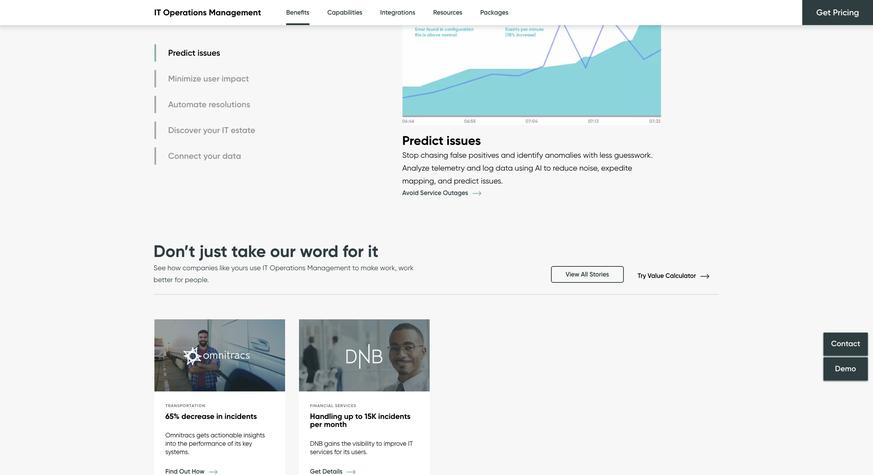 Task type: locate. For each thing, give the bounding box(es) containing it.
0 vertical spatial data
[[222, 151, 241, 161]]

0 vertical spatial your
[[203, 125, 220, 135]]

log
[[483, 164, 494, 173]]

see up do on the top
[[154, 0, 184, 2]]

minimize user impact
[[168, 74, 249, 84]]

predict issues stop chasing false positives and identify anomalies with less guesswork. analyze telemetry and log data using ai to reduce noise, expedite mapping, and predict issues.
[[403, 133, 653, 186]]

your
[[203, 125, 220, 135], [204, 151, 220, 161]]

1 vertical spatial data
[[496, 164, 513, 173]]

avoid service outages
[[403, 189, 470, 197]]

0 horizontal spatial management
[[209, 7, 261, 18]]

1 horizontal spatial its
[[344, 449, 350, 456]]

to right visibility
[[376, 440, 382, 448]]

1 incidents from the left
[[225, 412, 257, 422]]

1 vertical spatial see
[[154, 264, 166, 272]]

to right ai
[[544, 164, 551, 173]]

key
[[243, 441, 252, 448]]

predict
[[168, 48, 196, 58], [403, 133, 444, 148]]

data right the log
[[496, 164, 513, 173]]

0 vertical spatial and
[[501, 151, 515, 160]]

try
[[638, 272, 647, 280]]

0 horizontal spatial for
[[175, 276, 183, 284]]

your for connect
[[204, 151, 220, 161]]

connect
[[168, 151, 201, 161]]

the inside omnitracs gets actionable insights into the performance of its key systems.
[[178, 441, 187, 448]]

1 horizontal spatial more,
[[281, 0, 324, 2]]

and left the log
[[467, 164, 481, 173]]

1 horizontal spatial predict
[[403, 133, 444, 148]]

0 vertical spatial predict
[[168, 48, 196, 58]]

more, up benefits
[[281, 0, 324, 2]]

view all stories link
[[551, 266, 624, 283]]

to right up at bottom
[[355, 412, 363, 422]]

work,
[[380, 264, 397, 272]]

for down gains
[[334, 449, 342, 456]]

discover your it estate
[[168, 125, 255, 135]]

1 more, from the left
[[188, 0, 231, 2]]

the right gains
[[342, 440, 351, 448]]

value
[[648, 272, 664, 280]]

try value calculator
[[638, 272, 698, 280]]

management down 'know'
[[209, 7, 261, 18]]

0 vertical spatial for
[[343, 241, 364, 262]]

0 horizontal spatial the
[[178, 441, 187, 448]]

incidents
[[225, 412, 257, 422], [378, 412, 411, 422]]

issues inside the predict issues stop chasing false positives and identify anomalies with less guesswork. analyze telemetry and log data using ai to reduce noise, expedite mapping, and predict issues.
[[447, 133, 481, 148]]

predict inside the predict issues stop chasing false positives and identify anomalies with less guesswork. analyze telemetry and log data using ai to reduce noise, expedite mapping, and predict issues.
[[403, 133, 444, 148]]

more, up it operations management
[[188, 0, 231, 2]]

0 horizontal spatial data
[[222, 151, 241, 161]]

make
[[361, 264, 378, 272]]

demo
[[836, 364, 857, 374]]

0 horizontal spatial operations
[[163, 7, 207, 18]]

incidents right in
[[225, 412, 257, 422]]

it inside the dnb gains the visibility to improve it services for its users.
[[408, 440, 413, 448]]

15k
[[365, 412, 377, 422]]

contact link
[[824, 333, 868, 356]]

analyze
[[403, 164, 430, 173]]

connect your data link
[[154, 147, 257, 165]]

and up 'avoid service outages' link
[[438, 177, 452, 186]]

1 horizontal spatial the
[[342, 440, 351, 448]]

2 vertical spatial for
[[334, 449, 342, 456]]

stories
[[590, 271, 609, 279]]

0 horizontal spatial more,
[[188, 0, 231, 2]]

for down how
[[175, 276, 183, 284]]

for
[[343, 241, 364, 262], [175, 276, 183, 284], [334, 449, 342, 456]]

better
[[154, 276, 173, 284]]

its inside the dnb gains the visibility to improve it services for its users.
[[344, 449, 350, 456]]

user
[[203, 74, 220, 84]]

1 horizontal spatial for
[[334, 449, 342, 456]]

0 horizontal spatial issues
[[198, 48, 220, 58]]

noise,
[[580, 164, 600, 173]]

management
[[209, 7, 261, 18], [307, 264, 351, 272]]

management inside "don't just take our word for it see how companies like yours use it operations management to make work, work better for people."
[[307, 264, 351, 272]]

1 horizontal spatial incidents
[[378, 412, 411, 422]]

gains
[[324, 440, 340, 448]]

issues.
[[481, 177, 503, 186]]

estate
[[231, 125, 255, 135]]

0 vertical spatial see
[[154, 0, 184, 2]]

benefits
[[286, 9, 310, 16]]

companies
[[183, 264, 218, 272]]

0 horizontal spatial incidents
[[225, 412, 257, 422]]

2 horizontal spatial and
[[501, 151, 515, 160]]

1 vertical spatial management
[[307, 264, 351, 272]]

your down discover your it estate
[[204, 151, 220, 161]]

chasing
[[421, 151, 448, 160]]

to inside the dnb gains the visibility to improve it services for its users.
[[376, 440, 382, 448]]

predict up minimize
[[168, 48, 196, 58]]

get
[[817, 7, 831, 17]]

0 horizontal spatial predict
[[168, 48, 196, 58]]

issues up false
[[447, 133, 481, 148]]

issues for predict issues stop chasing false positives and identify anomalies with less guesswork. analyze telemetry and log data using ai to reduce noise, expedite mapping, and predict issues.
[[447, 133, 481, 148]]

it
[[368, 241, 379, 262]]

the inside the dnb gains the visibility to improve it services for its users.
[[342, 440, 351, 448]]

predict up the chasing
[[403, 133, 444, 148]]

to
[[544, 164, 551, 173], [353, 264, 359, 272], [355, 412, 363, 422], [376, 440, 382, 448]]

1 vertical spatial predict
[[403, 133, 444, 148]]

0 vertical spatial issues
[[198, 48, 220, 58]]

0 horizontal spatial its
[[235, 441, 241, 448]]

for left it
[[343, 241, 364, 262]]

1 horizontal spatial data
[[496, 164, 513, 173]]

your down automate resolutions
[[203, 125, 220, 135]]

issues
[[198, 48, 220, 58], [447, 133, 481, 148]]

issues up minimize user impact on the left top of page
[[198, 48, 220, 58]]

its left users.
[[344, 449, 350, 456]]

systems.
[[165, 449, 189, 456]]

to left make
[[353, 264, 359, 272]]

reduce
[[553, 164, 578, 173]]

data down estate
[[222, 151, 241, 161]]

predict issues link
[[154, 44, 257, 62]]

integrations link
[[381, 0, 416, 25]]

dnb gains the visibility to improve it services for its users.
[[310, 440, 413, 456]]

handling
[[310, 412, 342, 422]]

1 horizontal spatial and
[[467, 164, 481, 173]]

1 vertical spatial operations
[[270, 264, 306, 272]]

1 vertical spatial its
[[344, 449, 350, 456]]

and
[[501, 151, 515, 160], [467, 164, 481, 173], [438, 177, 452, 186]]

1 horizontal spatial operations
[[270, 264, 306, 272]]

2 incidents from the left
[[378, 412, 411, 422]]

see up 'better'
[[154, 264, 166, 272]]

1 vertical spatial your
[[204, 151, 220, 161]]

up
[[344, 412, 354, 422]]

0 vertical spatial its
[[235, 441, 241, 448]]

1 vertical spatial issues
[[447, 133, 481, 148]]

omnitracs gets actionable insights into the performance of its key systems.
[[165, 432, 265, 456]]

operations
[[163, 7, 207, 18], [270, 264, 306, 272]]

the down omnitracs
[[178, 441, 187, 448]]

incidents right 15k on the left of the page
[[378, 412, 411, 422]]

calculator
[[666, 272, 696, 280]]

management down the word
[[307, 264, 351, 272]]

0 horizontal spatial and
[[438, 177, 452, 186]]

1 horizontal spatial issues
[[447, 133, 481, 148]]

connect your data
[[168, 151, 241, 161]]

benefits link
[[286, 0, 310, 27]]

view all stories
[[566, 271, 609, 279]]

just
[[200, 241, 227, 262]]

ai
[[536, 164, 542, 173]]

its right of
[[235, 441, 241, 448]]

positives
[[469, 151, 499, 160]]

and up using at the top right of page
[[501, 151, 515, 160]]

omnitracs decreases customer-impacting incidents 65% image
[[154, 320, 285, 393]]

1 vertical spatial for
[[175, 276, 183, 284]]

1 horizontal spatial management
[[307, 264, 351, 272]]

performance
[[189, 441, 226, 448]]

try value calculator link
[[638, 272, 720, 280]]

improve
[[384, 440, 407, 448]]

using
[[515, 164, 534, 173]]



Task type: vqa. For each thing, say whether or not it's contained in the screenshot.
Resources
yes



Task type: describe. For each thing, give the bounding box(es) containing it.
capabilities link
[[328, 0, 363, 25]]

how
[[168, 264, 181, 272]]

packages
[[481, 9, 509, 16]]

capabilities
[[328, 9, 363, 16]]

see inside see more, know more, do more
[[154, 0, 184, 2]]

less
[[600, 151, 613, 160]]

resolutions
[[209, 99, 250, 110]]

it inside "don't just take our word for it see how companies like yours use it operations management to make work, work better for people."
[[263, 264, 268, 272]]

0 vertical spatial management
[[209, 7, 261, 18]]

don't just take our word for it see how companies like yours use it operations management to make work, work better for people.
[[154, 241, 414, 284]]

discover
[[168, 125, 201, 135]]

contact
[[832, 340, 861, 349]]

0 vertical spatial operations
[[163, 7, 207, 18]]

predict
[[454, 177, 479, 186]]

yours
[[231, 264, 248, 272]]

it operations management
[[154, 7, 261, 18]]

65%
[[165, 412, 180, 422]]

issues for predict issues
[[198, 48, 220, 58]]

resources
[[434, 9, 463, 16]]

more
[[179, 3, 219, 24]]

insights
[[244, 432, 265, 440]]

telemetry
[[432, 164, 465, 173]]

packages link
[[481, 0, 509, 25]]

demo link
[[824, 358, 868, 381]]

65% decrease in incidents
[[165, 412, 257, 422]]

word
[[300, 241, 339, 262]]

in
[[216, 412, 223, 422]]

use
[[250, 264, 261, 272]]

pricing
[[833, 7, 860, 17]]

predict for predict issues stop chasing false positives and identify anomalies with less guesswork. analyze telemetry and log data using ai to reduce noise, expedite mapping, and predict issues.
[[403, 133, 444, 148]]

avoid
[[403, 189, 419, 197]]

dashboard to identify issues and anomalies image
[[403, 0, 662, 132]]

dnb improves operational efficiency image
[[299, 320, 430, 393]]

do
[[154, 3, 175, 24]]

incidents inside handling up to 15k incidents per month
[[378, 412, 411, 422]]

know
[[236, 0, 277, 2]]

visibility
[[353, 440, 375, 448]]

your for discover
[[203, 125, 220, 135]]

users.
[[352, 449, 368, 456]]

with
[[583, 151, 598, 160]]

month
[[324, 420, 347, 430]]

omnitracs
[[165, 432, 195, 440]]

2 vertical spatial and
[[438, 177, 452, 186]]

get pricing link
[[803, 0, 874, 25]]

automate resolutions link
[[154, 96, 257, 113]]

to inside the predict issues stop chasing false positives and identify anomalies with less guesswork. analyze telemetry and log data using ai to reduce noise, expedite mapping, and predict issues.
[[544, 164, 551, 173]]

decrease
[[181, 412, 215, 422]]

see inside "don't just take our word for it see how companies like yours use it operations management to make work, work better for people."
[[154, 264, 166, 272]]

actionable
[[211, 432, 242, 440]]

2 more, from the left
[[281, 0, 324, 2]]

automate
[[168, 99, 207, 110]]

expedite
[[601, 164, 633, 173]]

anomalies
[[545, 151, 582, 160]]

stop
[[403, 151, 419, 160]]

people.
[[185, 276, 209, 284]]

our
[[270, 241, 296, 262]]

for inside the dnb gains the visibility to improve it services for its users.
[[334, 449, 342, 456]]

operations inside "don't just take our word for it see how companies like yours use it operations management to make work, work better for people."
[[270, 264, 306, 272]]

see more, know more, do more
[[154, 0, 324, 24]]

predict for predict issues
[[168, 48, 196, 58]]

services
[[310, 449, 333, 456]]

per
[[310, 420, 322, 430]]

don't
[[154, 241, 195, 262]]

discover your it estate link
[[154, 122, 257, 139]]

2 horizontal spatial for
[[343, 241, 364, 262]]

identify
[[517, 151, 543, 160]]

guesswork.
[[615, 151, 653, 160]]

handling up to 15k incidents per month
[[310, 412, 411, 430]]

minimize user impact link
[[154, 70, 257, 87]]

all
[[581, 271, 588, 279]]

get pricing
[[817, 7, 860, 17]]

to inside handling up to 15k incidents per month
[[355, 412, 363, 422]]

1 vertical spatial and
[[467, 164, 481, 173]]

integrations
[[381, 9, 416, 16]]

outages
[[443, 189, 468, 197]]

automate resolutions
[[168, 99, 250, 110]]

to inside "don't just take our word for it see how companies like yours use it operations management to make work, work better for people."
[[353, 264, 359, 272]]

gets
[[197, 432, 209, 440]]

dnb
[[310, 440, 323, 448]]

of
[[228, 441, 233, 448]]

data inside the predict issues stop chasing false positives and identify anomalies with less guesswork. analyze telemetry and log data using ai to reduce noise, expedite mapping, and predict issues.
[[496, 164, 513, 173]]

predict issues
[[168, 48, 220, 58]]

its inside omnitracs gets actionable insights into the performance of its key systems.
[[235, 441, 241, 448]]

like
[[220, 264, 230, 272]]

mapping,
[[403, 177, 436, 186]]

impact
[[222, 74, 249, 84]]

avoid service outages link
[[403, 189, 492, 197]]

minimize
[[168, 74, 201, 84]]

resources link
[[434, 0, 463, 25]]

into
[[165, 441, 176, 448]]



